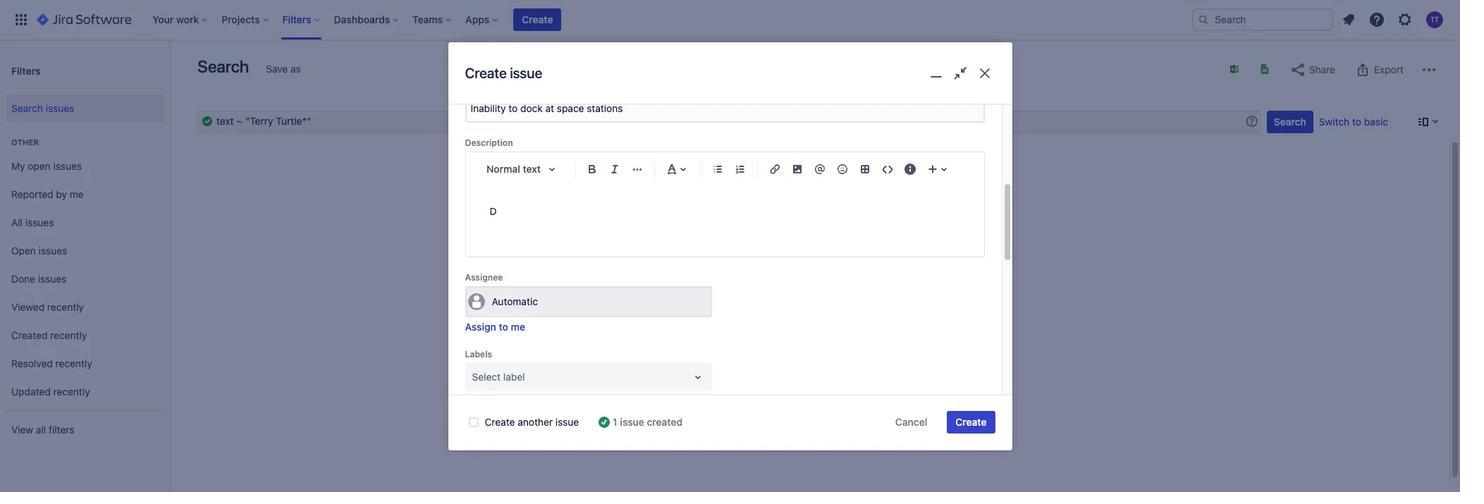 Task type: vqa. For each thing, say whether or not it's contained in the screenshot.
search box
no



Task type: locate. For each thing, give the bounding box(es) containing it.
1 issue created link
[[613, 415, 683, 430]]

2 vertical spatial search
[[1274, 116, 1307, 128]]

0 vertical spatial to
[[1353, 116, 1362, 128]]

jira software image
[[37, 11, 131, 28], [37, 11, 131, 28]]

assignee
[[465, 272, 503, 283]]

me for assign to me
[[511, 321, 525, 333]]

to left basic
[[1353, 116, 1362, 128]]

cancel button
[[887, 411, 936, 434]]

create up description
[[465, 65, 507, 81]]

export button
[[1348, 59, 1411, 81]]

all
[[36, 424, 46, 436]]

0 horizontal spatial to
[[499, 321, 508, 333]]

issues inside group
[[46, 102, 74, 114]]

my open issues
[[11, 160, 82, 172]]

1 issue created
[[613, 416, 683, 428]]

search
[[197, 56, 249, 76], [11, 102, 43, 114], [1274, 116, 1307, 128]]

created recently
[[11, 329, 87, 341]]

viewed recently
[[11, 301, 84, 313]]

select
[[472, 371, 501, 383]]

2 horizontal spatial issue
[[620, 416, 645, 428]]

1 vertical spatial create button
[[947, 411, 996, 434]]

resolved recently link
[[6, 350, 164, 378]]

open
[[28, 160, 51, 172]]

bold ⌘b image
[[584, 161, 601, 178]]

0 vertical spatial create button
[[514, 8, 562, 31]]

search for search button
[[1274, 116, 1307, 128]]

all issues link
[[6, 209, 164, 237]]

1 vertical spatial me
[[511, 321, 525, 333]]

search inside button
[[1274, 116, 1307, 128]]

done issues link
[[6, 265, 164, 293]]

issue inside "link"
[[620, 416, 645, 428]]

0 horizontal spatial create button
[[514, 8, 562, 31]]

resolved recently
[[11, 357, 92, 369]]

to inside button
[[499, 321, 508, 333]]

info panel image
[[902, 161, 919, 178]]

1 horizontal spatial to
[[1353, 116, 1362, 128]]

viewed recently link
[[6, 293, 164, 322]]

None text field
[[197, 111, 1262, 133]]

to for me
[[499, 321, 508, 333]]

create issue
[[465, 65, 542, 81]]

recently down created recently link
[[55, 357, 92, 369]]

create
[[522, 13, 553, 25], [465, 65, 507, 81], [485, 416, 515, 428], [956, 416, 987, 428]]

switch
[[1320, 116, 1350, 128]]

me inside button
[[511, 321, 525, 333]]

create button up create issue
[[514, 8, 562, 31]]

0 horizontal spatial me
[[70, 188, 84, 200]]

more formatting image
[[629, 161, 646, 178]]

0 vertical spatial me
[[70, 188, 84, 200]]

bullet list ⌘⇧8 image
[[709, 161, 726, 178]]

another
[[518, 416, 553, 428]]

to right the assign
[[499, 321, 508, 333]]

link image
[[766, 161, 783, 178]]

other
[[11, 138, 39, 147]]

me
[[70, 188, 84, 200], [511, 321, 525, 333]]

labels
[[465, 349, 492, 359]]

to
[[1353, 116, 1362, 128], [499, 321, 508, 333]]

create another issue
[[485, 416, 579, 428]]

primary element
[[8, 0, 1193, 39]]

recently for created recently
[[50, 329, 87, 341]]

0 vertical spatial search
[[197, 56, 249, 76]]

assign to me button
[[465, 320, 525, 334]]

create button right cancel button
[[947, 411, 996, 434]]

1 vertical spatial search
[[11, 102, 43, 114]]

None text field
[[467, 96, 984, 121]]

create left another
[[485, 416, 515, 428]]

save
[[266, 63, 288, 75]]

mention image
[[811, 161, 828, 178]]

to for basic
[[1353, 116, 1362, 128]]

create button
[[514, 8, 562, 31], [947, 411, 996, 434]]

1
[[613, 416, 618, 428]]

1 horizontal spatial me
[[511, 321, 525, 333]]

issues
[[46, 102, 74, 114], [53, 160, 82, 172], [25, 216, 54, 228], [39, 244, 67, 256], [38, 273, 67, 285]]

1 horizontal spatial create button
[[947, 411, 996, 434]]

create up create issue
[[522, 13, 553, 25]]

description
[[465, 137, 513, 148]]

by
[[56, 188, 67, 200]]

me down automatic
[[511, 321, 525, 333]]

search inside group
[[11, 102, 43, 114]]

create right cancel
[[956, 416, 987, 428]]

add image, video, or file image
[[789, 161, 806, 178]]

issue
[[510, 65, 542, 81], [556, 416, 579, 428], [620, 416, 645, 428]]

recently down resolved recently link
[[53, 386, 90, 397]]

search left switch
[[1274, 116, 1307, 128]]

open in google sheets image
[[1260, 63, 1271, 75]]

search for search issues
[[11, 102, 43, 114]]

open
[[11, 244, 36, 256]]

me inside other group
[[70, 188, 84, 200]]

1 vertical spatial to
[[499, 321, 508, 333]]

issue for 1 issue created
[[620, 416, 645, 428]]

my open issues link
[[6, 152, 164, 181]]

switch to basic
[[1320, 116, 1389, 128]]

other group
[[6, 123, 164, 410]]

reported
[[11, 188, 53, 200]]

create inside primary element
[[522, 13, 553, 25]]

search
[[773, 353, 803, 365]]

recently
[[47, 301, 84, 313], [50, 329, 87, 341], [55, 357, 92, 369], [53, 386, 90, 397]]

0 horizontal spatial issue
[[510, 65, 542, 81]]

search up other
[[11, 102, 43, 114]]

issues for done issues
[[38, 273, 67, 285]]

search issues
[[11, 102, 74, 114]]

normal
[[487, 163, 520, 175]]

recently up the created recently
[[47, 301, 84, 313]]

search button
[[1267, 111, 1314, 133]]

recently down viewed recently link
[[50, 329, 87, 341]]

2 horizontal spatial search
[[1274, 116, 1307, 128]]

0 horizontal spatial search
[[11, 102, 43, 114]]

me right by
[[70, 188, 84, 200]]

or
[[840, 353, 850, 365]]

open image
[[689, 369, 706, 386]]

search left save
[[197, 56, 249, 76]]



Task type: describe. For each thing, give the bounding box(es) containing it.
created
[[11, 329, 48, 341]]

view
[[11, 424, 33, 436]]

automatic image
[[468, 293, 485, 310]]

search issues link
[[6, 95, 164, 123]]

open issues link
[[6, 237, 164, 265]]

share
[[1310, 63, 1336, 75]]

resolved
[[11, 357, 53, 369]]

created
[[647, 416, 683, 428]]

view all filters
[[11, 424, 74, 436]]

switch to basic link
[[1320, 116, 1389, 128]]

issues for open issues
[[39, 244, 67, 256]]

create button inside primary element
[[514, 8, 562, 31]]

code snippet image
[[879, 161, 896, 178]]

updated recently
[[11, 386, 90, 397]]

created recently link
[[6, 322, 164, 350]]

save as
[[266, 63, 301, 75]]

normal text
[[487, 163, 541, 175]]

assign
[[465, 321, 496, 333]]

updated
[[11, 386, 51, 397]]

cancel
[[896, 416, 928, 428]]

all
[[11, 216, 23, 228]]

assign to me
[[465, 321, 525, 333]]

create issue dialog
[[448, 42, 1012, 492]]

viewed
[[11, 301, 45, 313]]

updated recently link
[[6, 378, 164, 406]]

open issues
[[11, 244, 67, 256]]

reported by me link
[[6, 181, 164, 209]]

automatic
[[492, 295, 538, 307]]

emoji image
[[834, 161, 851, 178]]

view all filters link
[[6, 416, 164, 444]]

label
[[503, 371, 525, 383]]

recently for updated recently
[[53, 386, 90, 397]]

1 horizontal spatial issue
[[556, 416, 579, 428]]

issue for create issue
[[510, 65, 542, 81]]

exit full screen image
[[951, 63, 971, 84]]

1 horizontal spatial search
[[197, 56, 249, 76]]

issues for all issues
[[25, 216, 54, 228]]

minimize image
[[926, 63, 946, 84]]

try
[[685, 353, 700, 365]]

issues for search issues
[[46, 102, 74, 114]]

create banner
[[0, 0, 1461, 39]]

d
[[490, 205, 497, 217]]

reported by me
[[11, 188, 84, 200]]

share link
[[1283, 59, 1343, 81]]

none text field inside create issue dialog
[[467, 96, 984, 121]]

discard & close image
[[975, 63, 996, 84]]

me for reported by me
[[70, 188, 84, 200]]

your
[[750, 353, 770, 365]]

filters
[[49, 424, 74, 436]]

Search field
[[1193, 8, 1334, 31]]

save as button
[[259, 58, 308, 80]]

search image
[[1198, 14, 1210, 25]]

italic ⌘i image
[[606, 161, 623, 178]]

recently for viewed recently
[[47, 301, 84, 313]]

search issues group
[[6, 90, 164, 127]]

text
[[523, 163, 541, 175]]

normal text button
[[480, 154, 569, 185]]

my
[[11, 160, 25, 172]]

criteria
[[806, 353, 838, 365]]

open in microsoft excel image
[[1229, 63, 1241, 75]]

as
[[291, 63, 301, 75]]

table image
[[857, 161, 873, 178]]

select label
[[472, 371, 525, 383]]

all issues
[[11, 216, 54, 228]]

done issues
[[11, 273, 67, 285]]

filters
[[11, 65, 41, 77]]

done
[[11, 273, 35, 285]]

numbered list ⌘⇧7 image
[[732, 161, 749, 178]]

basic
[[1365, 116, 1389, 128]]

recently for resolved recently
[[55, 357, 92, 369]]

Description - Main content area, start typing to enter text. text field
[[490, 203, 960, 220]]

try modifying your search criteria or
[[685, 353, 853, 365]]

modifying
[[702, 353, 747, 365]]

export
[[1374, 63, 1404, 75]]



